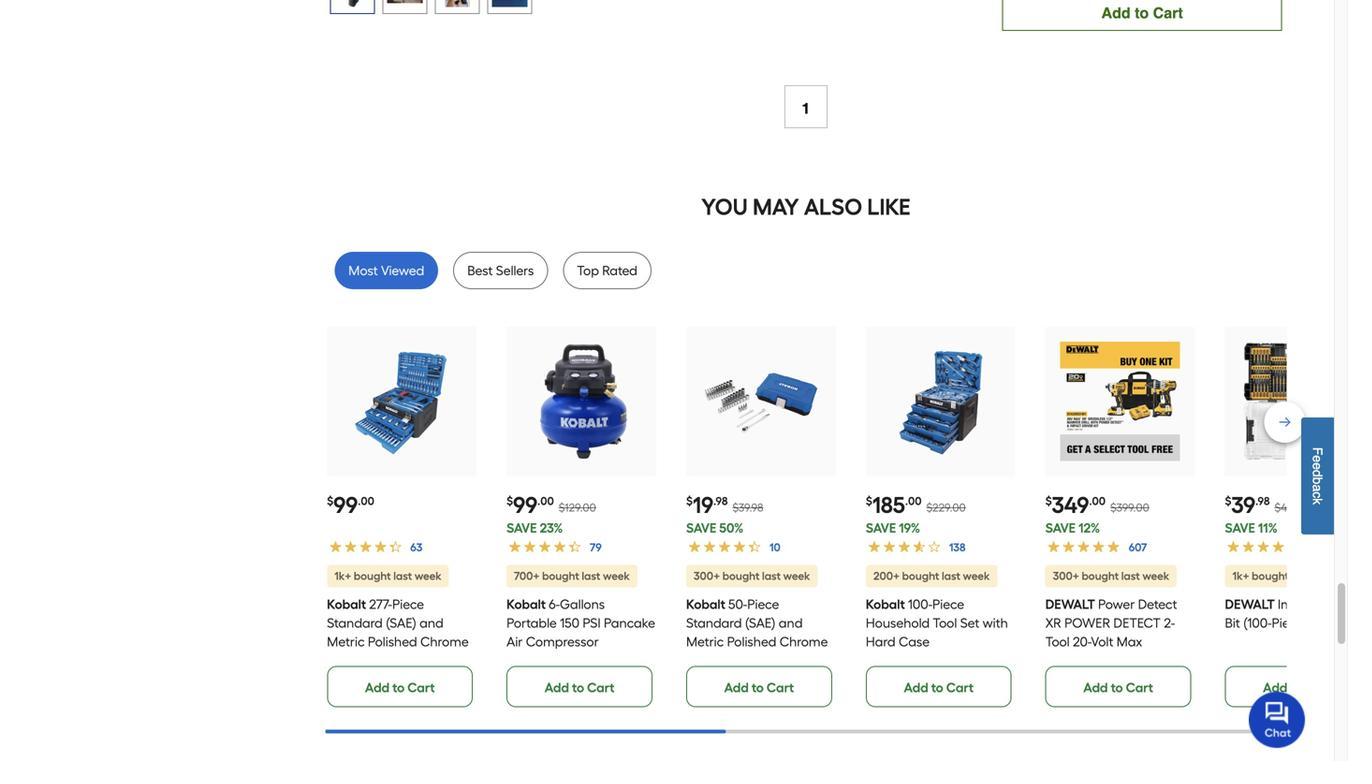 Task type: vqa. For each thing, say whether or not it's contained in the screenshot.
300+ within the 19 list item
yes



Task type: locate. For each thing, give the bounding box(es) containing it.
bought inside 39 list item
[[1252, 569, 1290, 583]]

also
[[804, 193, 863, 220]]

1k+ inside 39 list item
[[1233, 569, 1250, 583]]

psi
[[583, 615, 601, 631]]

4 kobalt from the left
[[866, 596, 905, 612]]

0 horizontal spatial and
[[420, 615, 444, 631]]

add inside 185 list item
[[904, 680, 929, 696]]

cart
[[1154, 4, 1183, 21], [408, 680, 435, 696], [587, 680, 615, 696], [767, 680, 794, 696], [947, 680, 974, 696], [1126, 680, 1154, 696]]

polished down '50-' at right bottom
[[727, 634, 777, 650]]

power up detect
[[1099, 596, 1135, 612]]

3 piece from the left
[[933, 596, 965, 612]]

300+ inside "349" list item
[[1053, 569, 1080, 583]]

last inside 19 list item
[[762, 569, 781, 583]]

case down household
[[899, 634, 930, 650]]

metric inside 277-piece standard (sae) and metric polished chrome mechanics tool set with hard case
[[327, 634, 365, 650]]

week inside 19 list item
[[784, 569, 811, 583]]

k
[[1311, 498, 1326, 505]]

2 standard from the left
[[687, 615, 742, 631]]

.98
[[714, 494, 728, 508], [1256, 494, 1270, 508]]

add for 19
[[725, 680, 749, 696]]

1 last from the left
[[394, 569, 412, 583]]

20-
[[1073, 634, 1092, 650]]

add to cart for 349
[[1084, 680, 1154, 696]]

most
[[349, 263, 378, 278]]

dewalt for 39
[[1226, 596, 1275, 612]]

2 week from the left
[[603, 569, 630, 583]]

.00 inside $ 99 .00 $129.00 save 23%
[[538, 494, 554, 508]]

0 horizontal spatial set
[[422, 653, 442, 669]]

last up impact
[[1292, 569, 1311, 583]]

save for 99
[[507, 520, 537, 536]]

case
[[899, 634, 930, 650], [360, 671, 391, 687], [719, 671, 750, 687], [1046, 690, 1077, 706]]

e up d
[[1311, 455, 1326, 463]]

kobalt 50-piece standard (sae) and metric polished chrome mechanics tool set with hard case image
[[701, 342, 821, 461]]

mechanics down "277-"
[[327, 653, 392, 669]]

add to cart link down 100-piece household tool set with hard case
[[866, 666, 1012, 707]]

2 chrome from the left
[[780, 634, 828, 650]]

0 horizontal spatial 1k+
[[335, 569, 351, 583]]

2 last from the left
[[582, 569, 601, 583]]

0 horizontal spatial (sae)
[[386, 615, 417, 631]]

5 last from the left
[[1122, 569, 1140, 583]]

case down "277-"
[[360, 671, 391, 687]]

5 save from the left
[[1226, 520, 1256, 536]]

0 horizontal spatial metric
[[327, 634, 365, 650]]

6 week from the left
[[1313, 569, 1340, 583]]

300+ bought last week for 349
[[1053, 569, 1170, 583]]

save down '185'
[[866, 520, 896, 536]]

4 bought from the left
[[903, 569, 940, 583]]

$ inside $ 39 .98 $44.98 save 11%
[[1226, 494, 1232, 508]]

2 horizontal spatial hard
[[866, 634, 896, 650]]

4 last from the left
[[942, 569, 961, 583]]

300+ up xr at the bottom
[[1053, 569, 1080, 583]]

2 300+ bought last week from the left
[[1053, 569, 1170, 583]]

kobalt 6-gallons portable 150 psi pancake air compressor image
[[522, 342, 642, 461]]

1 horizontal spatial 99
[[513, 492, 538, 519]]

6 bought from the left
[[1252, 569, 1290, 583]]

bought up '50-' at right bottom
[[723, 569, 760, 583]]

dewalt up xr at the bottom
[[1046, 596, 1096, 612]]

cart for 19
[[767, 680, 794, 696]]

to inside 185 list item
[[932, 680, 944, 696]]

save left 23%
[[507, 520, 537, 536]]

piece inside 277-piece standard (sae) and metric polished chrome mechanics tool set with hard case
[[392, 596, 424, 612]]

cart for 349
[[1126, 680, 1154, 696]]

piece inside "50-piece standard (sae) and metric polished chrome mechanics tool set with hard case"
[[748, 596, 780, 612]]

and for save 50%
[[779, 615, 803, 631]]

300+ bought last week up '50-' at right bottom
[[694, 569, 811, 583]]

1 horizontal spatial and
[[779, 615, 803, 631]]

2 metric from the left
[[687, 634, 724, 650]]

19%
[[899, 520, 921, 536]]

polished inside "50-piece standard (sae) and metric polished chrome mechanics tool set with hard case"
[[727, 634, 777, 650]]

to for 19
[[752, 680, 764, 696]]

week for 99
[[415, 569, 442, 583]]

(sae) inside "50-piece standard (sae) and metric polished chrome mechanics tool set with hard case"
[[745, 615, 776, 631]]

349 list item
[[1046, 327, 1196, 725]]

last for save 23%
[[582, 569, 601, 583]]

save down 39 on the right
[[1226, 520, 1256, 536]]

99
[[334, 492, 358, 519], [513, 492, 538, 519]]

cart inside 19 list item
[[767, 680, 794, 696]]

349
[[1052, 492, 1090, 519]]

dewalt left impact
[[1226, 596, 1275, 612]]

2 $ from the left
[[507, 494, 513, 508]]

add to cart inside add to cart button
[[1102, 4, 1183, 21]]

dewalt power detect xr power detect 2-tool 20-volt max brushless power tool combo kit with soft case (2-batteries and charger included) image
[[1061, 342, 1181, 461]]

2 kobalt from the left
[[507, 596, 546, 612]]

0 horizontal spatial chrome
[[421, 634, 469, 650]]

add to cart link for 99
[[327, 666, 473, 707]]

week
[[415, 569, 442, 583], [603, 569, 630, 583], [784, 569, 811, 583], [963, 569, 990, 583], [1143, 569, 1170, 583], [1313, 569, 1340, 583]]

to inside button
[[1135, 4, 1149, 21]]

case inside power detect xr power detect 2- tool 20-volt max brushless power tool combo kit with soft case (2-batteries and charger included)
[[1046, 690, 1077, 706]]

and inside "50-piece standard (sae) and metric polished chrome mechanics tool set with hard case"
[[779, 615, 803, 631]]

add to cart link inside 19 list item
[[687, 666, 832, 707]]

1 300+ from the left
[[694, 569, 720, 583]]

metric for save 50%
[[687, 634, 724, 650]]

save down the 19
[[687, 520, 717, 536]]

save for 19
[[687, 520, 717, 536]]

add for 185
[[904, 680, 929, 696]]

e up b
[[1311, 463, 1326, 470]]

to
[[1135, 4, 1149, 21], [393, 680, 405, 696], [572, 680, 584, 696], [752, 680, 764, 696], [932, 680, 944, 696], [1111, 680, 1123, 696]]

99 inside $ 99 .00 $129.00 save 23%
[[513, 492, 538, 519]]

2 horizontal spatial and
[[1151, 690, 1175, 706]]

(sae) inside 277-piece standard (sae) and metric polished chrome mechanics tool set with hard case
[[386, 615, 417, 631]]

1 chrome from the left
[[421, 634, 469, 650]]

xr
[[1046, 615, 1062, 631]]

0 horizontal spatial mechanics
[[327, 653, 392, 669]]

save inside $ 19 .98 $39.98 save 50%
[[687, 520, 717, 536]]

1 99 list item from the left
[[327, 327, 477, 707]]

hard
[[866, 634, 896, 650], [327, 671, 357, 687], [687, 671, 716, 687]]

dewalt impact driver bit (100-piece) image
[[1241, 342, 1349, 461]]

1 (sae) from the left
[[386, 615, 417, 631]]

.98 left $39.98
[[714, 494, 728, 508]]

mechanics down '50-' at right bottom
[[687, 653, 751, 669]]

0 horizontal spatial 99 list item
[[327, 327, 477, 707]]

1 save from the left
[[507, 520, 537, 536]]

last inside 185 list item
[[942, 569, 961, 583]]

4 week from the left
[[963, 569, 990, 583]]

23%
[[540, 520, 563, 536]]

.00
[[358, 494, 375, 508], [538, 494, 554, 508], [906, 494, 922, 508], [1090, 494, 1106, 508]]

.98 for 19
[[714, 494, 728, 508]]

add to cart inside "349" list item
[[1084, 680, 1154, 696]]

you
[[702, 193, 748, 220]]

b
[[1311, 477, 1326, 484]]

4 .00 from the left
[[1090, 494, 1106, 508]]

cart inside 185 list item
[[947, 680, 974, 696]]

0 horizontal spatial polished
[[368, 634, 417, 650]]

week up 277-piece standard (sae) and metric polished chrome mechanics tool set with hard case in the bottom of the page
[[415, 569, 442, 583]]

polished for save 50%
[[727, 634, 777, 650]]

add to cart link for save 23%
[[507, 666, 653, 707]]

add for 99
[[545, 680, 569, 696]]

add to cart for 19
[[725, 680, 794, 696]]

last up 277-piece standard (sae) and metric polished chrome mechanics tool set with hard case in the bottom of the page
[[394, 569, 412, 583]]

tool
[[933, 615, 958, 631], [1046, 634, 1070, 650], [395, 653, 419, 669], [754, 653, 779, 669], [1144, 653, 1169, 669]]

last up 100-piece household tool set with hard case
[[942, 569, 961, 583]]

top rated
[[577, 263, 638, 278]]

save
[[507, 520, 537, 536], [687, 520, 717, 536], [866, 520, 896, 536], [1046, 520, 1076, 536], [1226, 520, 1256, 536]]

1 standard from the left
[[327, 615, 383, 631]]

.00 inside $ 185 .00 $229.00 save 19%
[[906, 494, 922, 508]]

kobalt for save 19%
[[866, 596, 905, 612]]

add to cart
[[1102, 4, 1183, 21], [365, 680, 435, 696], [545, 680, 615, 696], [725, 680, 794, 696], [904, 680, 974, 696], [1084, 680, 1154, 696]]

1 horizontal spatial standard
[[687, 615, 742, 631]]

99 list item
[[327, 327, 477, 707], [507, 327, 657, 707]]

week up 100-piece household tool set with hard case
[[963, 569, 990, 583]]

last up gallons
[[582, 569, 601, 583]]

bought up 100-
[[903, 569, 940, 583]]

mechanics inside 277-piece standard (sae) and metric polished chrome mechanics tool set with hard case
[[327, 653, 392, 669]]

4 save from the left
[[1046, 520, 1076, 536]]

bought inside 19 list item
[[723, 569, 760, 583]]

1k+ bought last week
[[335, 569, 442, 583], [1233, 569, 1340, 583]]

$ for 39
[[1226, 494, 1232, 508]]

last inside 39 list item
[[1292, 569, 1311, 583]]

set inside 277-piece standard (sae) and metric polished chrome mechanics tool set with hard case
[[422, 653, 442, 669]]

1k+ down $ 99 .00 on the bottom left of page
[[335, 569, 351, 583]]

$
[[327, 494, 334, 508], [507, 494, 513, 508], [687, 494, 693, 508], [866, 494, 873, 508], [1046, 494, 1052, 508], [1226, 494, 1232, 508]]

$ 99 .00
[[327, 492, 375, 519]]

bought for save 11%
[[1252, 569, 1290, 583]]

0 vertical spatial power
[[1099, 596, 1135, 612]]

1 thumbnail image from the left
[[335, 0, 370, 7]]

1 week from the left
[[415, 569, 442, 583]]

bought
[[354, 569, 391, 583], [542, 569, 580, 583], [723, 569, 760, 583], [903, 569, 940, 583], [1082, 569, 1119, 583], [1252, 569, 1290, 583]]

save inside $ 185 .00 $229.00 save 19%
[[866, 520, 896, 536]]

5 $ from the left
[[1046, 494, 1052, 508]]

0 horizontal spatial 300+
[[694, 569, 720, 583]]

300+ bought last week inside "349" list item
[[1053, 569, 1170, 583]]

save down 349
[[1046, 520, 1076, 536]]

2 bought from the left
[[542, 569, 580, 583]]

add to cart link down '50-' at right bottom
[[687, 666, 832, 707]]

2 1k+ from the left
[[1233, 569, 1250, 583]]

2 add to cart link from the left
[[507, 666, 653, 707]]

150
[[560, 615, 580, 631]]

1 metric from the left
[[327, 634, 365, 650]]

$44.98
[[1275, 501, 1308, 515]]

set for 99
[[422, 653, 442, 669]]

(sae) down "277-"
[[386, 615, 417, 631]]

bought for 99
[[354, 569, 391, 583]]

6 last from the left
[[1292, 569, 1311, 583]]

0 horizontal spatial standard
[[327, 615, 383, 631]]

1 horizontal spatial mechanics
[[687, 653, 751, 669]]

standard down '50-' at right bottom
[[687, 615, 742, 631]]

hard for 99
[[327, 671, 357, 687]]

dewalt inside "349" list item
[[1046, 596, 1096, 612]]

1k+ bought last week inside 39 list item
[[1233, 569, 1340, 583]]

mechanics
[[327, 653, 392, 669], [687, 653, 751, 669]]

0 horizontal spatial 1k+ bought last week
[[335, 569, 442, 583]]

add to cart link
[[327, 666, 473, 707], [507, 666, 653, 707], [687, 666, 832, 707], [866, 666, 1012, 707], [1046, 666, 1192, 707]]

add inside "349" list item
[[1084, 680, 1108, 696]]

1k+ bought last week for 99
[[335, 569, 442, 583]]

week up drive
[[1313, 569, 1340, 583]]

last
[[394, 569, 412, 583], [582, 569, 601, 583], [762, 569, 781, 583], [942, 569, 961, 583], [1122, 569, 1140, 583], [1292, 569, 1311, 583]]

1k+ for save 11%
[[1233, 569, 1250, 583]]

with inside 100-piece household tool set with hard case
[[983, 615, 1008, 631]]

save inside $ 39 .98 $44.98 save 11%
[[1226, 520, 1256, 536]]

chat invite button image
[[1249, 691, 1307, 748]]

and inside power detect xr power detect 2- tool 20-volt max brushless power tool combo kit with soft case (2-batteries and charger included)
[[1151, 690, 1175, 706]]

last up "50-piece standard (sae) and metric polished chrome mechanics tool set with hard case"
[[762, 569, 781, 583]]

mechanics for save 50%
[[687, 653, 751, 669]]

piece
[[392, 596, 424, 612], [748, 596, 780, 612], [933, 596, 965, 612]]

piece for save 50%
[[748, 596, 780, 612]]

2 save from the left
[[687, 520, 717, 536]]

top
[[577, 263, 599, 278]]

3 $ from the left
[[687, 494, 693, 508]]

with inside 277-piece standard (sae) and metric polished chrome mechanics tool set with hard case
[[445, 653, 470, 669]]

$ inside $ 185 .00 $229.00 save 19%
[[866, 494, 873, 508]]

metric inside "50-piece standard (sae) and metric polished chrome mechanics tool set with hard case"
[[687, 634, 724, 650]]

kobalt left '50-' at right bottom
[[687, 596, 726, 612]]

2 99 list item from the left
[[507, 327, 657, 707]]

300+ for 19
[[694, 569, 720, 583]]

week up "50-piece standard (sae) and metric polished chrome mechanics tool set with hard case"
[[784, 569, 811, 583]]

cart inside "349" list item
[[1126, 680, 1154, 696]]

1 bought from the left
[[354, 569, 391, 583]]

1 horizontal spatial 300+
[[1053, 569, 1080, 583]]

$ for 99
[[507, 494, 513, 508]]

chrome for 99
[[421, 634, 469, 650]]

1 .98 from the left
[[714, 494, 728, 508]]

chrome for save 50%
[[780, 634, 828, 650]]

kobalt up 'portable'
[[507, 596, 546, 612]]

power
[[1065, 615, 1111, 631]]

bought for save 19%
[[903, 569, 940, 583]]

2 300+ from the left
[[1053, 569, 1080, 583]]

1 horizontal spatial 1k+ bought last week
[[1233, 569, 1340, 583]]

$ inside $ 19 .98 $39.98 save 50%
[[687, 494, 693, 508]]

.00 for 349
[[1090, 494, 1106, 508]]

300+ bought last week inside 19 list item
[[694, 569, 811, 583]]

3 week from the left
[[784, 569, 811, 583]]

1 kobalt from the left
[[327, 596, 366, 612]]

metric
[[327, 634, 365, 650], [687, 634, 724, 650]]

power down max
[[1104, 653, 1141, 669]]

week for save 23%
[[603, 569, 630, 583]]

1 horizontal spatial hard
[[687, 671, 716, 687]]

0 horizontal spatial piece
[[392, 596, 424, 612]]

2 e from the top
[[1311, 463, 1326, 470]]

add to cart link for save 12%
[[1046, 666, 1192, 707]]

5 add to cart link from the left
[[1046, 666, 1192, 707]]

case down '50-' at right bottom
[[719, 671, 750, 687]]

300+ down 50%
[[694, 569, 720, 583]]

household
[[866, 615, 930, 631]]

3 thumbnail image from the left
[[440, 0, 475, 7]]

you may also like
[[702, 193, 911, 220]]

1 horizontal spatial 300+ bought last week
[[1053, 569, 1170, 583]]

add to cart link down the "compressor"
[[507, 666, 653, 707]]

soft
[[1141, 671, 1165, 687]]

thumbnail image
[[335, 0, 370, 7], [387, 0, 423, 7], [440, 0, 475, 7], [492, 0, 528, 7]]

99 for $ 99 .00 $129.00 save 23%
[[513, 492, 538, 519]]

2 horizontal spatial set
[[961, 615, 980, 631]]

$ for 19
[[687, 494, 693, 508]]

2 horizontal spatial piece
[[933, 596, 965, 612]]

.98 for 39
[[1256, 494, 1270, 508]]

1 1k+ from the left
[[335, 569, 351, 583]]

2 polished from the left
[[727, 634, 777, 650]]

2 mechanics from the left
[[687, 653, 751, 669]]

50%
[[720, 520, 744, 536]]

kobalt inside 19 list item
[[687, 596, 726, 612]]

4 add to cart link from the left
[[866, 666, 1012, 707]]

week inside "349" list item
[[1143, 569, 1170, 583]]

piece for save 19%
[[933, 596, 965, 612]]

1 horizontal spatial piece
[[748, 596, 780, 612]]

to for 349
[[1111, 680, 1123, 696]]

2 thumbnail image from the left
[[387, 0, 423, 7]]

dewalt inside 39 list item
[[1226, 596, 1275, 612]]

may
[[753, 193, 799, 220]]

$ inside $ 349 .00 $399.00 save 12%
[[1046, 494, 1052, 508]]

1 horizontal spatial dewalt
[[1226, 596, 1275, 612]]

1 add to cart link from the left
[[327, 666, 473, 707]]

metric for 99
[[327, 634, 365, 650]]

.98 inside $ 39 .98 $44.98 save 11%
[[1256, 494, 1270, 508]]

$ 19 .98 $39.98 save 50%
[[687, 492, 764, 536]]

0 horizontal spatial hard
[[327, 671, 357, 687]]

piece inside 100-piece household tool set with hard case
[[933, 596, 965, 612]]

1 dewalt from the left
[[1046, 596, 1096, 612]]

1k+ bought last week up impact
[[1233, 569, 1340, 583]]

kobalt for save 23%
[[507, 596, 546, 612]]

2 piece from the left
[[748, 596, 780, 612]]

add to cart inside 19 list item
[[725, 680, 794, 696]]

power
[[1099, 596, 1135, 612], [1104, 653, 1141, 669]]

.98 inside $ 19 .98 $39.98 save 50%
[[714, 494, 728, 508]]

1 horizontal spatial 99 list item
[[507, 327, 657, 707]]

2 dewalt from the left
[[1226, 596, 1275, 612]]

add to cart link inside "349" list item
[[1046, 666, 1192, 707]]

add to cart inside 185 list item
[[904, 680, 974, 696]]

2 .00 from the left
[[538, 494, 554, 508]]

3 kobalt from the left
[[687, 596, 726, 612]]

kobalt left "277-"
[[327, 596, 366, 612]]

last for save 19%
[[942, 569, 961, 583]]

3 save from the left
[[866, 520, 896, 536]]

e
[[1311, 455, 1326, 463], [1311, 463, 1326, 470]]

with
[[983, 615, 1008, 631], [445, 653, 470, 669], [804, 653, 830, 669], [1112, 671, 1138, 687]]

max
[[1117, 634, 1143, 650]]

chrome inside 277-piece standard (sae) and metric polished chrome mechanics tool set with hard case
[[421, 634, 469, 650]]

mechanics inside "50-piece standard (sae) and metric polished chrome mechanics tool set with hard case"
[[687, 653, 751, 669]]

1 300+ bought last week from the left
[[694, 569, 811, 583]]

2 .98 from the left
[[1256, 494, 1270, 508]]

included)
[[1096, 709, 1152, 725]]

standard inside 277-piece standard (sae) and metric polished chrome mechanics tool set with hard case
[[327, 615, 383, 631]]

1 vertical spatial power
[[1104, 653, 1141, 669]]

5 bought from the left
[[1082, 569, 1119, 583]]

1 polished from the left
[[368, 634, 417, 650]]

1 horizontal spatial .98
[[1256, 494, 1270, 508]]

dewalt
[[1046, 596, 1096, 612], [1226, 596, 1275, 612]]

300+ bought last week
[[694, 569, 811, 583], [1053, 569, 1170, 583]]

chrome
[[421, 634, 469, 650], [780, 634, 828, 650]]

3 .00 from the left
[[906, 494, 922, 508]]

0 horizontal spatial dewalt
[[1046, 596, 1096, 612]]

add inside 19 list item
[[725, 680, 749, 696]]

add to cart link down "277-"
[[327, 666, 473, 707]]

week inside 185 list item
[[963, 569, 990, 583]]

brushless
[[1046, 653, 1101, 669]]

5 week from the left
[[1143, 569, 1170, 583]]

bought inside 185 list item
[[903, 569, 940, 583]]

4 $ from the left
[[866, 494, 873, 508]]

bought up power
[[1082, 569, 1119, 583]]

2 (sae) from the left
[[745, 615, 776, 631]]

6-gallons portable 150 psi pancake air compressor
[[507, 596, 656, 650]]

standard down "277-"
[[327, 615, 383, 631]]

185 list item
[[866, 327, 1016, 707]]

2 99 from the left
[[513, 492, 538, 519]]

hard for save 50%
[[687, 671, 716, 687]]

with inside power detect xr power detect 2- tool 20-volt max brushless power tool combo kit with soft case (2-batteries and charger included)
[[1112, 671, 1138, 687]]

(sae)
[[386, 615, 417, 631], [745, 615, 776, 631]]

.98 up 11%
[[1256, 494, 1270, 508]]

3 add to cart link from the left
[[687, 666, 832, 707]]

$ for 185
[[866, 494, 873, 508]]

$ inside $ 99 .00
[[327, 494, 334, 508]]

add to cart link up the 'included)' at the bottom right of the page
[[1046, 666, 1192, 707]]

6 $ from the left
[[1226, 494, 1232, 508]]

bought up impact
[[1252, 569, 1290, 583]]

week inside 39 list item
[[1313, 569, 1340, 583]]

set for save 50%
[[782, 653, 801, 669]]

300+ bought last week up power
[[1053, 569, 1170, 583]]

week for save 50%
[[784, 569, 811, 583]]

1 piece from the left
[[392, 596, 424, 612]]

bought up "277-"
[[354, 569, 391, 583]]

1 99 from the left
[[334, 492, 358, 519]]

(sae) down '50-' at right bottom
[[745, 615, 776, 631]]

1k+ bought last week for save 11%
[[1233, 569, 1340, 583]]

$ inside $ 99 .00 $129.00 save 23%
[[507, 494, 513, 508]]

hard inside "50-piece standard (sae) and metric polished chrome mechanics tool set with hard case"
[[687, 671, 716, 687]]

12%
[[1079, 520, 1101, 536]]

and
[[420, 615, 444, 631], [779, 615, 803, 631], [1151, 690, 1175, 706]]

0 horizontal spatial .98
[[714, 494, 728, 508]]

50-
[[729, 596, 748, 612]]

batteries
[[1095, 690, 1148, 706]]

week up gallons
[[603, 569, 630, 583]]

kobalt inside 185 list item
[[866, 596, 905, 612]]

kobalt up household
[[866, 596, 905, 612]]

hard inside 277-piece standard (sae) and metric polished chrome mechanics tool set with hard case
[[327, 671, 357, 687]]

and inside 277-piece standard (sae) and metric polished chrome mechanics tool set with hard case
[[420, 615, 444, 631]]

case down combo
[[1046, 690, 1077, 706]]

f e e d b a c k
[[1311, 447, 1326, 505]]

4 thumbnail image from the left
[[492, 0, 528, 7]]

99 for $ 99 .00
[[334, 492, 358, 519]]

1 .00 from the left
[[358, 494, 375, 508]]

1 mechanics from the left
[[327, 653, 392, 669]]

1 horizontal spatial chrome
[[780, 634, 828, 650]]

1 horizontal spatial polished
[[727, 634, 777, 650]]

last inside "349" list item
[[1122, 569, 1140, 583]]

add to cart link inside 185 list item
[[866, 666, 1012, 707]]

1 horizontal spatial metric
[[687, 634, 724, 650]]

save inside $ 349 .00 $399.00 save 12%
[[1046, 520, 1076, 536]]

1 1k+ bought last week from the left
[[335, 569, 442, 583]]

add
[[1102, 4, 1131, 21], [365, 680, 390, 696], [545, 680, 569, 696], [725, 680, 749, 696], [904, 680, 929, 696], [1084, 680, 1108, 696]]

.00 inside $ 349 .00 $399.00 save 12%
[[1090, 494, 1106, 508]]

set inside "50-piece standard (sae) and metric polished chrome mechanics tool set with hard case"
[[782, 653, 801, 669]]

to inside "349" list item
[[1111, 680, 1123, 696]]

bought up 6-
[[542, 569, 580, 583]]

300+ inside 19 list item
[[694, 569, 720, 583]]

polished down "277-"
[[368, 634, 417, 650]]

bought inside "349" list item
[[1082, 569, 1119, 583]]

700+ bought last week
[[514, 569, 630, 583]]

$ 99 .00 $129.00 save 23%
[[507, 492, 596, 536]]

last up detect at right
[[1122, 569, 1140, 583]]

1 horizontal spatial (sae)
[[745, 615, 776, 631]]

2 1k+ bought last week from the left
[[1233, 569, 1340, 583]]

3 last from the left
[[762, 569, 781, 583]]

1k+ bought last week up "277-"
[[335, 569, 442, 583]]

standard inside "50-piece standard (sae) and metric polished chrome mechanics tool set with hard case"
[[687, 615, 742, 631]]

kobalt
[[327, 596, 366, 612], [507, 596, 546, 612], [687, 596, 726, 612], [866, 596, 905, 612]]

to inside 19 list item
[[752, 680, 764, 696]]

0 horizontal spatial 99
[[334, 492, 358, 519]]

save inside $ 99 .00 $129.00 save 23%
[[507, 520, 537, 536]]

0 horizontal spatial 300+ bought last week
[[694, 569, 811, 583]]

1 $ from the left
[[327, 494, 334, 508]]

chrome inside "50-piece standard (sae) and metric polished chrome mechanics tool set with hard case"
[[780, 634, 828, 650]]

polished inside 277-piece standard (sae) and metric polished chrome mechanics tool set with hard case
[[368, 634, 417, 650]]

1 horizontal spatial set
[[782, 653, 801, 669]]

3 bought from the left
[[723, 569, 760, 583]]

39 list item
[[1226, 327, 1349, 707]]

week up detect at right
[[1143, 569, 1170, 583]]

1 horizontal spatial 1k+
[[1233, 569, 1250, 583]]

1k+ up 'impact drive'
[[1233, 569, 1250, 583]]



Task type: describe. For each thing, give the bounding box(es) containing it.
pancake
[[604, 615, 656, 631]]

last for save 50%
[[762, 569, 781, 583]]

save for 185
[[866, 520, 896, 536]]

impact
[[1278, 596, 1321, 612]]

277-piece standard (sae) and metric polished chrome mechanics tool set with hard case
[[327, 596, 470, 687]]

$ 185 .00 $229.00 save 19%
[[866, 492, 966, 536]]

300+ bought last week for 19
[[694, 569, 811, 583]]

cart inside add to cart button
[[1154, 4, 1183, 21]]

power detect xr power detect 2- tool 20-volt max brushless power tool combo kit with soft case (2-batteries and charger included)
[[1046, 596, 1178, 725]]

piece for 99
[[392, 596, 424, 612]]

200+ bought last week
[[874, 569, 990, 583]]

1
[[802, 100, 810, 117]]

standard for save 50%
[[687, 615, 742, 631]]

$399.00
[[1111, 501, 1150, 515]]

50-piece standard (sae) and metric polished chrome mechanics tool set with hard case
[[687, 596, 830, 687]]

add to cart link for save 19%
[[866, 666, 1012, 707]]

$129.00
[[559, 501, 596, 515]]

volt
[[1092, 634, 1114, 650]]

6-
[[549, 596, 560, 612]]

like
[[868, 193, 911, 220]]

add inside add to cart button
[[1102, 4, 1131, 21]]

300+ for 349
[[1053, 569, 1080, 583]]

and for 99
[[420, 615, 444, 631]]

gallons
[[560, 596, 605, 612]]

case inside "50-piece standard (sae) and metric polished chrome mechanics tool set with hard case"
[[719, 671, 750, 687]]

standard for 99
[[327, 615, 383, 631]]

impact drive
[[1226, 596, 1349, 631]]

.00 for 99
[[538, 494, 554, 508]]

f
[[1311, 447, 1326, 455]]

(sae) for save 50%
[[745, 615, 776, 631]]

air
[[507, 634, 523, 650]]

week for save 11%
[[1313, 569, 1340, 583]]

add to cart link for save 50%
[[687, 666, 832, 707]]

277-
[[369, 596, 392, 612]]

tool inside 277-piece standard (sae) and metric polished chrome mechanics tool set with hard case
[[395, 653, 419, 669]]

sellers
[[496, 263, 534, 278]]

bought for save 12%
[[1082, 569, 1119, 583]]

drive
[[1324, 596, 1349, 612]]

100-piece household tool set with hard case
[[866, 596, 1008, 650]]

to for 185
[[932, 680, 944, 696]]

cart for 99
[[587, 680, 615, 696]]

detect
[[1139, 596, 1178, 612]]

charger
[[1046, 709, 1093, 725]]

viewed
[[381, 263, 424, 278]]

2-
[[1164, 615, 1176, 631]]

kobalt for save 50%
[[687, 596, 726, 612]]

.00 for 185
[[906, 494, 922, 508]]

bought for save 50%
[[723, 569, 760, 583]]

detect
[[1114, 615, 1161, 631]]

polished for 99
[[368, 634, 417, 650]]

kobalt 100-piece household tool set with hard case image
[[881, 342, 1001, 461]]

case inside 100-piece household tool set with hard case
[[899, 634, 930, 650]]

add to cart for 99
[[545, 680, 615, 696]]

portable
[[507, 615, 557, 631]]

last for 99
[[394, 569, 412, 583]]

$ 349 .00 $399.00 save 12%
[[1046, 492, 1150, 536]]

best sellers
[[468, 263, 534, 278]]

kobalt 277-piece standard (sae) and metric polished chrome mechanics tool set with hard case image
[[342, 342, 462, 461]]

(2-
[[1080, 690, 1095, 706]]

700+
[[514, 569, 540, 583]]

$229.00
[[927, 501, 966, 515]]

(sae) for 99
[[386, 615, 417, 631]]

week for save 12%
[[1143, 569, 1170, 583]]

c
[[1311, 492, 1326, 498]]

cart for 185
[[947, 680, 974, 696]]

mechanics for 99
[[327, 653, 392, 669]]

a
[[1311, 484, 1326, 492]]

last for save 11%
[[1292, 569, 1311, 583]]

to for 99
[[572, 680, 584, 696]]

$ for 349
[[1046, 494, 1052, 508]]

best
[[468, 263, 493, 278]]

add to cart for 185
[[904, 680, 974, 696]]

185
[[873, 492, 906, 519]]

most viewed
[[349, 263, 424, 278]]

11%
[[1259, 520, 1278, 536]]

compressor
[[526, 634, 599, 650]]

1 e from the top
[[1311, 455, 1326, 463]]

kit
[[1094, 671, 1109, 687]]

save for 349
[[1046, 520, 1076, 536]]

200+
[[874, 569, 900, 583]]

$ 39 .98 $44.98 save 11%
[[1226, 492, 1308, 536]]

kobalt for 99
[[327, 596, 366, 612]]

.00 inside $ 99 .00
[[358, 494, 375, 508]]

d
[[1311, 470, 1326, 477]]

100-
[[908, 596, 933, 612]]

19 list item
[[687, 327, 836, 707]]

rated
[[602, 263, 638, 278]]

1 link
[[785, 85, 828, 128]]

last for save 12%
[[1122, 569, 1140, 583]]

combo
[[1046, 671, 1091, 687]]

dewalt for 349
[[1046, 596, 1096, 612]]

bought for save 23%
[[542, 569, 580, 583]]

19
[[693, 492, 714, 519]]

39
[[1232, 492, 1256, 519]]

1k+ for 99
[[335, 569, 351, 583]]

tool inside "50-piece standard (sae) and metric polished chrome mechanics tool set with hard case"
[[754, 653, 779, 669]]

case inside 277-piece standard (sae) and metric polished chrome mechanics tool set with hard case
[[360, 671, 391, 687]]

hard inside 100-piece household tool set with hard case
[[866, 634, 896, 650]]

f e e d b a c k button
[[1302, 418, 1335, 535]]

$39.98
[[733, 501, 764, 515]]

tool inside 100-piece household tool set with hard case
[[933, 615, 958, 631]]

save for 39
[[1226, 520, 1256, 536]]

set inside 100-piece household tool set with hard case
[[961, 615, 980, 631]]

add to cart button
[[1003, 0, 1283, 31]]

add for 349
[[1084, 680, 1108, 696]]

week for save 19%
[[963, 569, 990, 583]]

with inside "50-piece standard (sae) and metric polished chrome mechanics tool set with hard case"
[[804, 653, 830, 669]]



